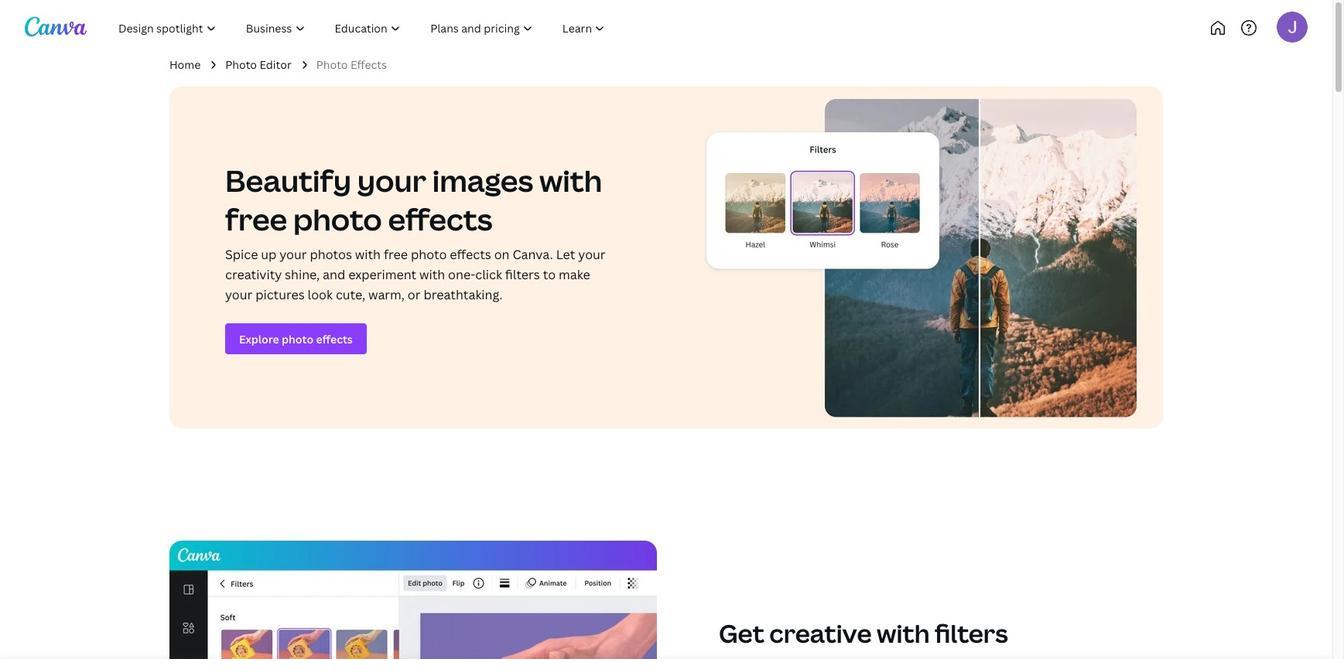 Task type: locate. For each thing, give the bounding box(es) containing it.
effects
[[388, 199, 492, 239], [450, 246, 491, 263]]

photo editor
[[225, 57, 292, 72]]

photo
[[225, 57, 257, 72], [316, 57, 348, 72]]

2 photo from the left
[[316, 57, 348, 72]]

creativity
[[225, 266, 282, 283]]

top level navigation element
[[105, 12, 671, 43]]

0 horizontal spatial free
[[225, 199, 287, 239]]

1 photo from the left
[[225, 57, 257, 72]]

0 horizontal spatial photo
[[225, 57, 257, 72]]

0 vertical spatial filters
[[505, 266, 540, 283]]

your
[[357, 160, 426, 200], [280, 246, 307, 263], [578, 246, 606, 263], [225, 286, 252, 303]]

filters
[[505, 266, 540, 283], [935, 617, 1008, 650]]

click
[[475, 266, 502, 283]]

1 vertical spatial free
[[384, 246, 408, 263]]

1 horizontal spatial filters
[[935, 617, 1008, 650]]

0 horizontal spatial photo
[[293, 199, 382, 239]]

warm,
[[368, 286, 405, 303]]

1 horizontal spatial photo
[[316, 57, 348, 72]]

with
[[539, 160, 602, 200], [355, 246, 381, 263], [419, 266, 445, 283], [877, 617, 930, 650]]

get
[[719, 617, 764, 650]]

editor
[[260, 57, 292, 72]]

photo left editor
[[225, 57, 257, 72]]

pictures
[[255, 286, 305, 303]]

make
[[559, 266, 590, 283]]

free up experiment
[[384, 246, 408, 263]]

canva.
[[513, 246, 553, 263]]

or
[[408, 286, 421, 303]]

photo left effects
[[316, 57, 348, 72]]

0 horizontal spatial filters
[[505, 266, 540, 283]]

photo
[[293, 199, 382, 239], [411, 246, 447, 263]]

free
[[225, 199, 287, 239], [384, 246, 408, 263]]

photo up photos
[[293, 199, 382, 239]]

photo for photo editor
[[225, 57, 257, 72]]

photo up or
[[411, 246, 447, 263]]

filters inside the "beautify your images with free photo effects spice up your photos with free photo effects on canva. let your creativity shine, and experiment with one-click filters to make your pictures look cute, warm, or breathtaking."
[[505, 266, 540, 283]]

free up "up"
[[225, 199, 287, 239]]

1 horizontal spatial free
[[384, 246, 408, 263]]

0 vertical spatial photo
[[293, 199, 382, 239]]

up
[[261, 246, 277, 263]]

1 horizontal spatial photo
[[411, 246, 447, 263]]

beautify your images with free photo effects spice up your photos with free photo effects on canva. let your creativity shine, and experiment with one-click filters to make your pictures look cute, warm, or breathtaking.
[[225, 160, 606, 303]]

0 vertical spatial effects
[[388, 199, 492, 239]]



Task type: describe. For each thing, give the bounding box(es) containing it.
creative
[[769, 617, 872, 650]]

home
[[169, 57, 201, 72]]

1 vertical spatial photo
[[411, 246, 447, 263]]

cute,
[[336, 286, 365, 303]]

0 vertical spatial free
[[225, 199, 287, 239]]

1 vertical spatial filters
[[935, 617, 1008, 650]]

images
[[432, 160, 533, 200]]

beautify
[[225, 160, 351, 200]]

photos
[[310, 246, 352, 263]]

breathtaking.
[[424, 286, 503, 303]]

photo effects feature banner image
[[169, 87, 1163, 429]]

experiment
[[348, 266, 416, 283]]

1 vertical spatial effects
[[450, 246, 491, 263]]

on
[[494, 246, 510, 263]]

look
[[308, 286, 333, 303]]

spice
[[225, 246, 258, 263]]

get creative with filters
[[719, 617, 1008, 650]]

and
[[323, 266, 345, 283]]

photo effects
[[316, 57, 387, 72]]

one-
[[448, 266, 475, 283]]

effects
[[350, 57, 387, 72]]

home link
[[169, 56, 201, 73]]

shine,
[[285, 266, 320, 283]]

to
[[543, 266, 556, 283]]

let
[[556, 246, 575, 263]]

photo for photo effects
[[316, 57, 348, 72]]

photo editor link
[[225, 56, 292, 73]]



Task type: vqa. For each thing, say whether or not it's contained in the screenshot.
'Photo' for Photo Editor
yes



